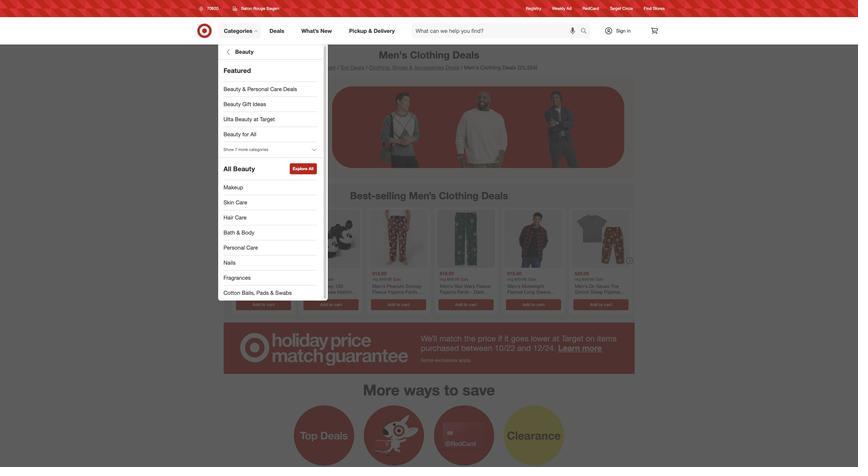 Task type: vqa. For each thing, say whether or not it's contained in the screenshot.
RECOMMENDATIONS
no



Task type: locate. For each thing, give the bounding box(es) containing it.
explore all link
[[290, 164, 317, 175]]

1 horizontal spatial pajama
[[440, 289, 456, 295]]

add down $25.00
[[523, 302, 531, 307]]

cart down snoopy
[[402, 302, 410, 307]]

- right slippers in the bottom left of the page
[[339, 295, 341, 301]]

more ways to save
[[363, 381, 495, 399]]

2 horizontal spatial /
[[461, 64, 463, 71]]

personal inside beauty & personal care deals link
[[248, 86, 269, 93]]

red
[[342, 295, 351, 301], [373, 295, 381, 301], [237, 301, 246, 307]]

- right 2pc
[[593, 295, 595, 301]]

what's
[[302, 27, 319, 34]]

peanuts
[[387, 283, 404, 289]]

pants down star
[[457, 289, 469, 295]]

pants down snoopy
[[405, 289, 418, 295]]

purchased
[[421, 343, 459, 353]]

0 horizontal spatial 10-
[[248, 301, 255, 307]]

sale up the wars
[[461, 277, 469, 282]]

2 100 from the left
[[335, 283, 343, 289]]

mouse inside $14.45 $17.00 sale men's disney 100 mickey mouse matching family slippers - red 10-13
[[321, 289, 336, 295]]

1 $15.00 from the left
[[373, 271, 387, 277]]

1 horizontal spatial $20.00
[[447, 277, 460, 282]]

pants
[[405, 289, 418, 295], [457, 289, 469, 295]]

$20.00 up $30.00
[[575, 271, 590, 277]]

matching
[[270, 289, 290, 295], [337, 289, 357, 295]]

/ left clothing,
[[366, 64, 368, 71]]

100 up pads
[[268, 283, 276, 289]]

mickey down "$5.00"
[[237, 289, 253, 295]]

explore
[[293, 166, 308, 171]]

add to cart down gray/red
[[590, 302, 612, 307]]

mickey inside $4.25 reg $5.00 men's disney 100 mickey mouse matching family cozy socks - red 10-13
[[237, 289, 253, 295]]

add to cart down slippers in the bottom left of the page
[[320, 302, 342, 307]]

2 cart from the left
[[334, 302, 342, 307]]

2 add to cart from the left
[[320, 302, 342, 307]]

to left save
[[444, 381, 459, 399]]

target circle
[[610, 6, 633, 11]]

sale up ulta beauty at target
[[242, 98, 269, 114]]

reg inside $15.00 reg $20.00 sale men's peanuts snoopy fleece pajama pants - red xl
[[373, 277, 379, 282]]

$15.00 reg $25.00 sale
[[508, 271, 536, 282]]

What can we help you find? suggestions appear below search field
[[412, 23, 583, 38]]

3 add to cart button from the left
[[371, 300, 426, 310]]

add to cart down $25.00
[[523, 302, 545, 307]]

add to cart for dark
[[455, 302, 477, 307]]

0 horizontal spatial xl
[[383, 295, 388, 301]]

add for socks
[[253, 302, 260, 307]]

1 horizontal spatial disney
[[319, 283, 334, 289]]

2 10- from the left
[[305, 301, 312, 307]]

1 vertical spatial personal
[[224, 244, 245, 251]]

add to cart for socks
[[253, 302, 275, 307]]

add to cart down s
[[455, 302, 477, 307]]

xl inside $15.00 reg $20.00 sale men's peanuts snoopy fleece pajama pants - red xl
[[383, 295, 388, 301]]

shoes
[[392, 64, 408, 71]]

some
[[421, 358, 434, 364]]

fragrances link
[[218, 271, 322, 286]]

10- inside $4.25 reg $5.00 men's disney 100 mickey mouse matching family cozy socks - red 10-13
[[248, 301, 255, 307]]

matching up slippers in the bottom left of the page
[[337, 289, 357, 295]]

to down cozy
[[262, 302, 266, 307]]

beauty left gift
[[224, 101, 241, 108]]

target left top
[[321, 64, 336, 71]]

to down the peanuts
[[397, 302, 401, 307]]

care inside skin care link
[[236, 199, 247, 206]]

lower
[[531, 334, 551, 344]]

disney up cotton balls, pads & swabs
[[252, 283, 266, 289]]

100 inside $4.25 reg $5.00 men's disney 100 mickey mouse matching family cozy socks - red 10-13
[[268, 283, 276, 289]]

xl
[[383, 295, 388, 301], [618, 295, 624, 301]]

skin care
[[224, 199, 247, 206]]

0 horizontal spatial 100
[[268, 283, 276, 289]]

add to cart button for dark
[[439, 300, 494, 310]]

add for set
[[590, 302, 598, 307]]

0 vertical spatial more
[[239, 147, 248, 152]]

add down s
[[455, 302, 463, 307]]

add down cozy
[[253, 302, 260, 307]]

3 pajama from the left
[[604, 289, 620, 295]]

1 horizontal spatial $15.00
[[440, 271, 454, 277]]

$15.00 inside $15.00 reg $20.00 sale men's star wars fleece pajama pants - dark green s
[[440, 271, 454, 277]]

sale from
[[242, 98, 301, 114]]

0 horizontal spatial $15.00
[[373, 271, 387, 277]]

4 reg from the left
[[508, 277, 514, 282]]

snoopy
[[406, 283, 422, 289]]

pants inside $15.00 reg $20.00 sale men's star wars fleece pajama pants - dark green s
[[457, 289, 469, 295]]

beauty left for
[[224, 131, 241, 138]]

0 horizontal spatial personal
[[224, 244, 245, 251]]

sale inside $14.45 $17.00 sale men's disney 100 mickey mouse matching family slippers - red 10-13
[[326, 277, 334, 282]]

cart down dark
[[469, 302, 477, 307]]

1 family from the left
[[237, 295, 251, 301]]

1 disney from the left
[[252, 283, 266, 289]]

deals
[[270, 27, 284, 34], [453, 49, 480, 61], [351, 64, 365, 71], [446, 64, 460, 71], [503, 64, 517, 71], [284, 86, 297, 93], [482, 190, 509, 202]]

$20.00 for men's star wars fleece pajama pants - dark green s
[[447, 277, 460, 282]]

weekly ad
[[553, 6, 572, 11]]

2 add from the left
[[320, 302, 328, 307]]

1 reg from the left
[[237, 277, 243, 282]]

xl down the at the right bottom
[[618, 295, 624, 301]]

beauty inside "link"
[[224, 101, 241, 108]]

care right skin
[[236, 199, 247, 206]]

cart down gray/red
[[604, 302, 612, 307]]

1 cart from the left
[[267, 302, 275, 307]]

reg inside $15.00 reg $20.00 sale men's star wars fleece pajama pants - dark green s
[[440, 277, 446, 282]]

family inside $4.25 reg $5.00 men's disney 100 mickey mouse matching family cozy socks - red 10-13
[[237, 295, 251, 301]]

0 horizontal spatial $20.00
[[380, 277, 392, 282]]

$20.00 up the peanuts
[[380, 277, 392, 282]]

disney inside $4.25 reg $5.00 men's disney 100 mickey mouse matching family cozy socks - red 10-13
[[252, 283, 266, 289]]

dark
[[474, 289, 484, 295]]

pajama down the peanuts
[[388, 289, 404, 295]]

0 horizontal spatial matching
[[270, 289, 290, 295]]

$5.00
[[245, 277, 255, 282]]

cart down socks
[[267, 302, 275, 307]]

mouse up slippers in the bottom left of the page
[[321, 289, 336, 295]]

matching inside $14.45 $17.00 sale men's disney 100 mickey mouse matching family slippers - red 10-13
[[337, 289, 357, 295]]

1 horizontal spatial fleece
[[477, 283, 491, 289]]

0 horizontal spatial pants
[[405, 289, 418, 295]]

- down the wars
[[471, 289, 473, 295]]

10/22
[[495, 343, 516, 353]]

0 horizontal spatial family
[[237, 295, 251, 301]]

reg inside '$20.00 reg $30.00 sale men's dr. seuss the grinch sleep pajama set 2pc - gray/red xl'
[[575, 277, 581, 282]]

care right hair at the left top
[[235, 214, 247, 221]]

100 for socks
[[268, 283, 276, 289]]

1 add to cart button from the left
[[236, 300, 291, 310]]

reg for men's disney 100 mickey mouse matching family cozy socks - red 10-13
[[237, 277, 243, 282]]

beauty & personal care deals
[[224, 86, 297, 93]]

0 vertical spatial personal
[[248, 86, 269, 93]]

to down slippers in the bottom left of the page
[[329, 302, 333, 307]]

target inside we'll match the price if it goes lower at target on items purchased between 10/22 and 12/24.
[[562, 334, 584, 344]]

beauty right ulta
[[235, 116, 252, 123]]

matching inside $4.25 reg $5.00 men's disney 100 mickey mouse matching family cozy socks - red 10-13
[[270, 289, 290, 295]]

0 horizontal spatial 13
[[255, 301, 260, 307]]

sale up the peanuts
[[393, 277, 401, 282]]

1 horizontal spatial matching
[[337, 289, 357, 295]]

to
[[262, 302, 266, 307], [329, 302, 333, 307], [397, 302, 401, 307], [464, 302, 468, 307], [532, 302, 536, 307], [599, 302, 603, 307], [444, 381, 459, 399]]

1 vertical spatial fleece
[[373, 289, 387, 295]]

0 horizontal spatial disney
[[252, 283, 266, 289]]

0 horizontal spatial pajama
[[388, 289, 404, 295]]

1 xl from the left
[[383, 295, 388, 301]]

weekly ad link
[[553, 6, 572, 12]]

1 vertical spatial more
[[583, 343, 602, 353]]

xl inside '$20.00 reg $30.00 sale men's dr. seuss the grinch sleep pajama set 2pc - gray/red xl'
[[618, 295, 624, 301]]

1 add to cart from the left
[[253, 302, 275, 307]]

sign in link
[[599, 23, 642, 38]]

what's new link
[[296, 23, 341, 38]]

1 vertical spatial at
[[553, 334, 560, 344]]

1 mouse from the left
[[254, 289, 269, 295]]

deals inside the carousel region
[[482, 190, 509, 202]]

more right 7
[[239, 147, 248, 152]]

- right socks
[[279, 295, 281, 301]]

mickey for cozy
[[237, 289, 253, 295]]

1 horizontal spatial pants
[[457, 289, 469, 295]]

1 horizontal spatial /
[[366, 64, 368, 71]]

add to cart button down $25.00
[[506, 300, 561, 310]]

0 horizontal spatial more
[[239, 147, 248, 152]]

1 pajama from the left
[[388, 289, 404, 295]]

1 horizontal spatial xl
[[618, 295, 624, 301]]

to for socks
[[262, 302, 266, 307]]

add to cart button down pads
[[236, 300, 291, 310]]

1 add from the left
[[253, 302, 260, 307]]

add to cart button for red
[[371, 300, 426, 310]]

3 reg from the left
[[440, 277, 446, 282]]

to down $15.00 reg $20.00 sale men's star wars fleece pajama pants - dark green s
[[464, 302, 468, 307]]

beauty for beauty for all
[[224, 131, 241, 138]]

target
[[610, 6, 622, 11], [321, 64, 336, 71], [260, 116, 275, 123], [562, 334, 584, 344]]

$14.45 $17.00 sale men's disney 100 mickey mouse matching family slippers - red 10-13
[[305, 271, 357, 307]]

13 down cozy
[[255, 301, 260, 307]]

/ right "accessories"
[[461, 64, 463, 71]]

2 family from the left
[[305, 295, 319, 301]]

family left slippers in the bottom left of the page
[[305, 295, 319, 301]]

registry link
[[526, 6, 542, 12]]

pajama for green
[[440, 289, 456, 295]]

add for red
[[388, 302, 396, 307]]

care up beauty gift ideas "link"
[[270, 86, 282, 93]]

4 add to cart from the left
[[455, 302, 477, 307]]

3 / from the left
[[461, 64, 463, 71]]

add to cart down cozy
[[253, 302, 275, 307]]

more inside button
[[239, 147, 248, 152]]

pajama inside $15.00 reg $20.00 sale men's peanuts snoopy fleece pajama pants - red xl
[[388, 289, 404, 295]]

fleece
[[477, 283, 491, 289], [373, 289, 387, 295]]

100 inside $14.45 $17.00 sale men's disney 100 mickey mouse matching family slippers - red 10-13
[[335, 283, 343, 289]]

target inside men's clothing deals target / top deals / clothing, shoes & accessories deals / men's clothing deals (25,354)
[[321, 64, 336, 71]]

disney
[[252, 283, 266, 289], [319, 283, 334, 289]]

1 pants from the left
[[405, 289, 418, 295]]

sign in
[[617, 28, 631, 34]]

to down $15.00 reg $25.00 sale on the right bottom of page
[[532, 302, 536, 307]]

mickey
[[237, 289, 253, 295], [305, 289, 320, 295]]

5 add from the left
[[523, 302, 531, 307]]

5 add to cart from the left
[[523, 302, 545, 307]]

at down the ideas
[[254, 116, 259, 123]]

100 for -
[[335, 283, 343, 289]]

sale right $17.00
[[326, 277, 334, 282]]

1 horizontal spatial personal
[[248, 86, 269, 93]]

10- down cozy
[[248, 301, 255, 307]]

pajama inside $15.00 reg $20.00 sale men's star wars fleece pajama pants - dark green s
[[440, 289, 456, 295]]

fleece up dark
[[477, 283, 491, 289]]

select men's clothing*
[[242, 146, 305, 154]]

0 horizontal spatial mickey
[[237, 289, 253, 295]]

men's midweight flannel long sleeve button-down shirt - goodfellow & co™ red m image
[[505, 210, 563, 268]]

reg for men's dr. seuss the grinch sleep pajama set 2pc - gray/red xl
[[575, 277, 581, 282]]

explore all
[[293, 166, 314, 171]]

2 vertical spatial clothing
[[439, 190, 479, 202]]

personal up the ideas
[[248, 86, 269, 93]]

beauty up featured
[[235, 48, 254, 55]]

add down the peanuts
[[388, 302, 396, 307]]

2 pants from the left
[[457, 289, 469, 295]]

more right learn
[[583, 343, 602, 353]]

to down gray/red
[[599, 302, 603, 307]]

registry
[[526, 6, 542, 11]]

- inside $15.00 reg $20.00 sale men's star wars fleece pajama pants - dark green s
[[471, 289, 473, 295]]

0 horizontal spatial fleece
[[373, 289, 387, 295]]

mouse
[[254, 289, 269, 295], [321, 289, 336, 295]]

pajama up green
[[440, 289, 456, 295]]

fleece inside $15.00 reg $20.00 sale men's star wars fleece pajama pants - dark green s
[[477, 283, 491, 289]]

add to cart button down $17.00
[[304, 300, 359, 310]]

4 cart from the left
[[469, 302, 477, 307]]

2 add to cart button from the left
[[304, 300, 359, 310]]

men's inside $14.45 $17.00 sale men's disney 100 mickey mouse matching family slippers - red 10-13
[[305, 283, 318, 289]]

sign
[[617, 28, 626, 34]]

add to cart button for set
[[574, 300, 629, 310]]

care inside personal care "link"
[[247, 244, 258, 251]]

personal up nails
[[224, 244, 245, 251]]

& up beauty gift ideas
[[243, 86, 246, 93]]

0 vertical spatial fleece
[[477, 283, 491, 289]]

6 cart from the left
[[604, 302, 612, 307]]

4 add to cart button from the left
[[439, 300, 494, 310]]

cart up lower
[[537, 302, 545, 307]]

men's inside '$20.00 reg $30.00 sale men's dr. seuss the grinch sleep pajama set 2pc - gray/red xl'
[[575, 283, 588, 289]]

seuss
[[597, 283, 610, 289]]

matching for red
[[337, 289, 357, 295]]

pajama
[[388, 289, 404, 295], [440, 289, 456, 295], [604, 289, 620, 295]]

target down sale from
[[260, 116, 275, 123]]

$20.00 inside $15.00 reg $20.00 sale men's star wars fleece pajama pants - dark green s
[[447, 277, 460, 282]]

all
[[251, 131, 257, 138], [224, 165, 232, 173], [309, 166, 314, 171]]

bath
[[224, 229, 235, 236]]

1 horizontal spatial red
[[342, 295, 351, 301]]

sale inside $15.00 reg $25.00 sale
[[528, 277, 536, 282]]

2 13 from the left
[[312, 301, 318, 307]]

care
[[270, 86, 282, 93], [236, 199, 247, 206], [235, 214, 247, 221], [247, 244, 258, 251]]

100
[[268, 283, 276, 289], [335, 283, 343, 289]]

care down body
[[247, 244, 258, 251]]

mouse inside $4.25 reg $5.00 men's disney 100 mickey mouse matching family cozy socks - red 10-13
[[254, 289, 269, 295]]

mouse up cozy
[[254, 289, 269, 295]]

items
[[598, 334, 617, 344]]

target left on
[[562, 334, 584, 344]]

mickey inside $14.45 $17.00 sale men's disney 100 mickey mouse matching family slippers - red 10-13
[[305, 289, 320, 295]]

& right pickup
[[369, 27, 373, 34]]

2 reg from the left
[[373, 277, 379, 282]]

add to cart button down dark
[[439, 300, 494, 310]]

sale for reg
[[528, 277, 536, 282]]

0 vertical spatial clothing
[[410, 49, 450, 61]]

clothing
[[410, 49, 450, 61], [481, 64, 501, 71], [439, 190, 479, 202]]

0 horizontal spatial /
[[337, 64, 339, 71]]

3 add from the left
[[388, 302, 396, 307]]

all right explore on the top of page
[[309, 166, 314, 171]]

target left circle
[[610, 6, 622, 11]]

2 horizontal spatial all
[[309, 166, 314, 171]]

s
[[455, 295, 458, 301]]

13 down $17.00
[[312, 301, 318, 307]]

disney down $17.00
[[319, 283, 334, 289]]

1 horizontal spatial at
[[553, 334, 560, 344]]

mickey down $17.00
[[305, 289, 320, 295]]

sale inside $15.00 reg $20.00 sale men's peanuts snoopy fleece pajama pants - red xl
[[393, 277, 401, 282]]

1 mickey from the left
[[237, 289, 253, 295]]

body
[[242, 229, 255, 236]]

beauty for beauty & personal care deals
[[224, 86, 241, 93]]

care inside 'hair care' link
[[235, 214, 247, 221]]

sale right $25.00
[[528, 277, 536, 282]]

1 matching from the left
[[270, 289, 290, 295]]

men's
[[379, 49, 408, 61], [464, 64, 479, 71], [237, 283, 250, 289], [305, 283, 318, 289], [373, 283, 386, 289], [440, 283, 453, 289], [575, 283, 588, 289]]

2 horizontal spatial red
[[373, 295, 381, 301]]

1 horizontal spatial 10-
[[305, 301, 312, 307]]

2 horizontal spatial $15.00
[[508, 271, 522, 277]]

matching up socks
[[270, 289, 290, 295]]

disney for slippers
[[319, 283, 334, 289]]

fleece for dark
[[477, 283, 491, 289]]

show 7 more categories
[[224, 147, 269, 152]]

3 cart from the left
[[402, 302, 410, 307]]

4 add from the left
[[455, 302, 463, 307]]

& right shoes
[[410, 64, 413, 71]]

$15.00 inside $15.00 reg $20.00 sale men's peanuts snoopy fleece pajama pants - red xl
[[373, 271, 387, 277]]

sale inside '$20.00 reg $30.00 sale men's dr. seuss the grinch sleep pajama set 2pc - gray/red xl'
[[596, 277, 604, 282]]

- inside '$20.00 reg $30.00 sale men's dr. seuss the grinch sleep pajama set 2pc - gray/red xl'
[[593, 295, 595, 301]]

cart for set
[[604, 302, 612, 307]]

2 matching from the left
[[337, 289, 357, 295]]

reg inside $15.00 reg $25.00 sale
[[508, 277, 514, 282]]

2 disney from the left
[[319, 283, 334, 289]]

swabs
[[276, 290, 292, 297]]

add to cart down the peanuts
[[388, 302, 410, 307]]

ulta beauty at target
[[224, 116, 275, 123]]

add down 2pc
[[590, 302, 598, 307]]

add down slippers in the bottom left of the page
[[320, 302, 328, 307]]

10- down $17.00
[[305, 301, 312, 307]]

2 mickey from the left
[[305, 289, 320, 295]]

pants inside $15.00 reg $20.00 sale men's peanuts snoopy fleece pajama pants - red xl
[[405, 289, 418, 295]]

men's inside $15.00 reg $20.00 sale men's peanuts snoopy fleece pajama pants - red xl
[[373, 283, 386, 289]]

2 pajama from the left
[[440, 289, 456, 295]]

beauty gift ideas link
[[218, 97, 322, 112]]

1 horizontal spatial mickey
[[305, 289, 320, 295]]

pickup & delivery link
[[344, 23, 404, 38]]

beauty down show 7 more categories
[[233, 165, 255, 173]]

cart down slippers in the bottom left of the page
[[334, 302, 342, 307]]

1 horizontal spatial 13
[[312, 301, 318, 307]]

/ left top
[[337, 64, 339, 71]]

100 up slippers in the bottom left of the page
[[335, 283, 343, 289]]

5 reg from the left
[[575, 277, 581, 282]]

0 horizontal spatial red
[[237, 301, 246, 307]]

disney inside $14.45 $17.00 sale men's disney 100 mickey mouse matching family slippers - red 10-13
[[319, 283, 334, 289]]

$20.00 up star
[[447, 277, 460, 282]]

2 $15.00 from the left
[[440, 271, 454, 277]]

13
[[255, 301, 260, 307], [312, 301, 318, 307]]

on
[[586, 334, 595, 344]]

family inside $14.45 $17.00 sale men's disney 100 mickey mouse matching family slippers - red 10-13
[[305, 295, 319, 301]]

pajama down the at the right bottom
[[604, 289, 620, 295]]

0 horizontal spatial at
[[254, 116, 259, 123]]

to for set
[[599, 302, 603, 307]]

baton rouge siegen button
[[229, 2, 284, 15]]

1 100 from the left
[[268, 283, 276, 289]]

men's dr. seuss the grinch sleep pajama set 2pc - gray/red xl image
[[572, 210, 630, 268]]

6 add to cart from the left
[[590, 302, 612, 307]]

2 mouse from the left
[[321, 289, 336, 295]]

add to cart for red
[[388, 302, 410, 307]]

$20.00 for men's peanuts snoopy fleece pajama pants - red xl
[[380, 277, 392, 282]]

0 horizontal spatial mouse
[[254, 289, 269, 295]]

all down show
[[224, 165, 232, 173]]

- down snoopy
[[419, 289, 421, 295]]

sale inside $15.00 reg $20.00 sale men's star wars fleece pajama pants - dark green s
[[461, 277, 469, 282]]

green
[[440, 295, 453, 301]]

best-selling men's clothing deals
[[350, 190, 509, 202]]

sale up seuss
[[596, 277, 604, 282]]

care for hair care
[[235, 214, 247, 221]]

2 horizontal spatial $20.00
[[575, 271, 590, 277]]

nails link
[[218, 256, 322, 271]]

categories
[[224, 27, 253, 34]]

some exclusions apply.
[[421, 358, 472, 364]]

1 horizontal spatial all
[[251, 131, 257, 138]]

& right bath on the left of page
[[237, 229, 240, 236]]

reg
[[237, 277, 243, 282], [373, 277, 379, 282], [440, 277, 446, 282], [508, 277, 514, 282], [575, 277, 581, 282]]

cozy
[[253, 295, 263, 301]]

1 13 from the left
[[255, 301, 260, 307]]

men's peanuts snoopy fleece pajama pants - red xl image
[[370, 210, 428, 268]]

xl down the peanuts
[[383, 295, 388, 301]]

beauty down featured
[[224, 86, 241, 93]]

care for personal care
[[247, 244, 258, 251]]

all right for
[[251, 131, 257, 138]]

2 xl from the left
[[618, 295, 624, 301]]

care inside beauty & personal care deals link
[[270, 86, 282, 93]]

at right lower
[[553, 334, 560, 344]]

red inside $14.45 $17.00 sale men's disney 100 mickey mouse matching family slippers - red 10-13
[[342, 295, 351, 301]]

skin
[[224, 199, 234, 206]]

$20.00 inside $15.00 reg $20.00 sale men's peanuts snoopy fleece pajama pants - red xl
[[380, 277, 392, 282]]

1 horizontal spatial more
[[583, 343, 602, 353]]

add to cart button down sleep
[[574, 300, 629, 310]]

3 add to cart from the left
[[388, 302, 410, 307]]

6 add to cart button from the left
[[574, 300, 629, 310]]

1 horizontal spatial 100
[[335, 283, 343, 289]]

ulta
[[224, 116, 234, 123]]

at inside we'll match the price if it goes lower at target on items purchased between 10/22 and 12/24.
[[553, 334, 560, 344]]

care for skin care
[[236, 199, 247, 206]]

3 $15.00 from the left
[[508, 271, 522, 277]]

1 horizontal spatial family
[[305, 295, 319, 301]]

2 horizontal spatial pajama
[[604, 289, 620, 295]]

add to cart button
[[236, 300, 291, 310], [304, 300, 359, 310], [371, 300, 426, 310], [439, 300, 494, 310], [506, 300, 561, 310], [574, 300, 629, 310]]

mouse for cozy
[[254, 289, 269, 295]]

sale for men's star wars fleece pajama pants - dark green s
[[461, 277, 469, 282]]

find stores
[[644, 6, 665, 11]]

add to cart button down the peanuts
[[371, 300, 426, 310]]

sale for men's peanuts snoopy fleece pajama pants - red xl
[[393, 277, 401, 282]]

fleece inside $15.00 reg $20.00 sale men's peanuts snoopy fleece pajama pants - red xl
[[373, 289, 387, 295]]

fleece down the peanuts
[[373, 289, 387, 295]]

6 add from the left
[[590, 302, 598, 307]]

10- inside $14.45 $17.00 sale men's disney 100 mickey mouse matching family slippers - red 10-13
[[305, 301, 312, 307]]

reg inside $4.25 reg $5.00 men's disney 100 mickey mouse matching family cozy socks - red 10-13
[[237, 277, 243, 282]]

1 horizontal spatial mouse
[[321, 289, 336, 295]]

1 10- from the left
[[248, 301, 255, 307]]

men's disney 100 mickey mouse matching family slippers - red 10-13 image
[[302, 210, 360, 268]]

to for -
[[329, 302, 333, 307]]



Task type: describe. For each thing, give the bounding box(es) containing it.
hair care link
[[218, 211, 322, 226]]

bath & body
[[224, 229, 255, 236]]

exclusions
[[435, 358, 458, 364]]

disney for cozy
[[252, 283, 266, 289]]

$15.00 reg $20.00 sale men's peanuts snoopy fleece pajama pants - red xl
[[373, 271, 422, 301]]

men's star wars fleece pajama pants - dark green s image
[[437, 210, 495, 268]]

pads
[[257, 290, 269, 297]]

the
[[465, 334, 476, 344]]

add to cart for -
[[320, 302, 342, 307]]

nails
[[224, 260, 236, 266]]

all beauty
[[224, 165, 255, 173]]

beauty for all link
[[218, 127, 322, 142]]

top deals link
[[341, 64, 365, 71]]

reg for men's star wars fleece pajama pants - dark green s
[[440, 277, 446, 282]]

1 / from the left
[[337, 64, 339, 71]]

cotton
[[224, 290, 240, 297]]

& right pads
[[271, 290, 274, 297]]

categories link
[[218, 23, 261, 38]]

pajama for xl
[[388, 289, 404, 295]]

beauty & personal care deals link
[[218, 82, 322, 97]]

to for red
[[397, 302, 401, 307]]

add for dark
[[455, 302, 463, 307]]

& for beauty & personal care deals
[[243, 86, 246, 93]]

0 vertical spatial at
[[254, 116, 259, 123]]

it
[[505, 334, 509, 344]]

$25.00
[[515, 277, 527, 282]]

sale for men's dr. seuss the grinch sleep pajama set 2pc - gray/red xl
[[596, 277, 604, 282]]

beauty for beauty gift ideas
[[224, 101, 241, 108]]

family for red
[[237, 295, 251, 301]]

men's clothing deals target / top deals / clothing, shoes & accessories deals / men's clothing deals (25,354)
[[321, 49, 538, 71]]

more
[[363, 381, 400, 399]]

for
[[243, 131, 249, 138]]

carousel region
[[224, 184, 635, 323]]

new
[[321, 27, 332, 34]]

fleece for red
[[373, 289, 387, 295]]

reg for reg
[[508, 277, 514, 282]]

show
[[224, 147, 234, 152]]

learn
[[559, 343, 581, 353]]

hair care
[[224, 214, 247, 221]]

between
[[462, 343, 493, 353]]

bath & body link
[[218, 226, 322, 241]]

men's
[[409, 190, 437, 202]]

goes
[[511, 334, 529, 344]]

$14.45
[[305, 271, 319, 277]]

skin care link
[[218, 195, 322, 211]]

& for bath & body
[[237, 229, 240, 236]]

price
[[478, 334, 496, 344]]

add to cart for set
[[590, 302, 612, 307]]

search button
[[578, 23, 594, 40]]

dr.
[[590, 283, 595, 289]]

red inside $4.25 reg $5.00 men's disney 100 mickey mouse matching family cozy socks - red 10-13
[[237, 301, 246, 307]]

$15.00 reg $20.00 sale men's star wars fleece pajama pants - dark green s
[[440, 271, 491, 301]]

pajama inside '$20.00 reg $30.00 sale men's dr. seuss the grinch sleep pajama set 2pc - gray/red xl'
[[604, 289, 620, 295]]

& for pickup & delivery
[[369, 27, 373, 34]]

$15.00 for star
[[440, 271, 454, 277]]

add to cart button for socks
[[236, 300, 291, 310]]

cart for socks
[[267, 302, 275, 307]]

$20.00 inside '$20.00 reg $30.00 sale men's dr. seuss the grinch sleep pajama set 2pc - gray/red xl'
[[575, 271, 590, 277]]

add to cart button for -
[[304, 300, 359, 310]]

we'll
[[421, 334, 438, 344]]

1 vertical spatial clothing
[[481, 64, 501, 71]]

13 inside $14.45 $17.00 sale men's disney 100 mickey mouse matching family slippers - red 10-13
[[312, 301, 318, 307]]

$4.25
[[237, 271, 249, 277]]

best-
[[350, 190, 376, 202]]

0 horizontal spatial all
[[224, 165, 232, 173]]

2 / from the left
[[366, 64, 368, 71]]

star
[[454, 283, 463, 289]]

redcard
[[583, 6, 600, 11]]

men's
[[261, 146, 278, 154]]

beauty gift ideas
[[224, 101, 266, 108]]

men's inside $15.00 reg $20.00 sale men's star wars fleece pajama pants - dark green s
[[440, 283, 453, 289]]

if
[[499, 334, 503, 344]]

5 add to cart button from the left
[[506, 300, 561, 310]]

- inside $14.45 $17.00 sale men's disney 100 mickey mouse matching family slippers - red 10-13
[[339, 295, 341, 301]]

fragrances
[[224, 275, 251, 282]]

13 inside $4.25 reg $5.00 men's disney 100 mickey mouse matching family cozy socks - red 10-13
[[255, 301, 260, 307]]

to for dark
[[464, 302, 468, 307]]

socks
[[265, 295, 278, 301]]

(25,354)
[[518, 64, 538, 71]]

2pc
[[584, 295, 592, 301]]

deals link
[[264, 23, 293, 38]]

categories
[[249, 147, 269, 152]]

- inside $4.25 reg $5.00 men's disney 100 mickey mouse matching family cozy socks - red 10-13
[[279, 295, 281, 301]]

$15.00 inside $15.00 reg $25.00 sale
[[508, 271, 522, 277]]

accessories
[[415, 64, 445, 71]]

mouse for slippers
[[321, 289, 336, 295]]

and
[[518, 343, 531, 353]]

$30.00
[[582, 277, 595, 282]]

target holiday price match guarantee image
[[224, 323, 635, 374]]

clothing inside the carousel region
[[439, 190, 479, 202]]

slippers
[[320, 295, 338, 301]]

reg for men's peanuts snoopy fleece pajama pants - red xl
[[373, 277, 379, 282]]

baton
[[241, 6, 252, 11]]

cart for red
[[402, 302, 410, 307]]

pants for snoopy
[[405, 289, 418, 295]]

red inside $15.00 reg $20.00 sale men's peanuts snoopy fleece pajama pants - red xl
[[373, 295, 381, 301]]

find stores link
[[644, 6, 665, 12]]

siegen
[[267, 6, 279, 11]]

pants for wars
[[457, 289, 469, 295]]

what's new
[[302, 27, 332, 34]]

12/24.
[[534, 343, 556, 353]]

set
[[575, 295, 582, 301]]

cotton balls, pads & swabs
[[224, 290, 292, 297]]

rouge
[[253, 6, 265, 11]]

$4.25 reg $5.00 men's disney 100 mickey mouse matching family cozy socks - red 10-13
[[237, 271, 290, 307]]

cart for dark
[[469, 302, 477, 307]]

clothing,
[[369, 64, 391, 71]]

apply.
[[459, 358, 472, 364]]

$15
[[242, 107, 287, 150]]

5 cart from the left
[[537, 302, 545, 307]]

clothing, shoes & accessories deals link
[[369, 64, 460, 71]]

featured
[[224, 67, 251, 74]]

men's disney 100 mickey mouse matching family cozy socks - red 10-13 image
[[235, 210, 293, 268]]

ad
[[567, 6, 572, 11]]

learn more
[[559, 343, 602, 353]]

ways
[[404, 381, 440, 399]]

beauty for beauty
[[235, 48, 254, 55]]

gray/red
[[596, 295, 617, 301]]

men's inside $4.25 reg $5.00 men's disney 100 mickey mouse matching family cozy socks - red 10-13
[[237, 283, 250, 289]]

add for -
[[320, 302, 328, 307]]

& inside men's clothing deals target / top deals / clothing, shoes & accessories deals / men's clothing deals (25,354)
[[410, 64, 413, 71]]

personal care
[[224, 244, 258, 251]]

cart for -
[[334, 302, 342, 307]]

show 7 more categories button
[[218, 142, 322, 157]]

match
[[440, 334, 462, 344]]

70820
[[207, 6, 219, 11]]

matching for -
[[270, 289, 290, 295]]

mickey for slippers
[[305, 289, 320, 295]]

search
[[578, 28, 594, 35]]

$15.00 for peanuts
[[373, 271, 387, 277]]

personal inside personal care "link"
[[224, 244, 245, 251]]

7
[[235, 147, 237, 152]]

cotton balls, pads & swabs link
[[218, 286, 322, 301]]

personal care link
[[218, 241, 322, 256]]

family for 10-
[[305, 295, 319, 301]]

$17.00
[[312, 277, 324, 282]]

$20.00 reg $30.00 sale men's dr. seuss the grinch sleep pajama set 2pc - gray/red xl
[[575, 271, 624, 301]]

target circle link
[[610, 6, 633, 12]]

redcard link
[[583, 6, 600, 12]]

top
[[341, 64, 349, 71]]

grinch
[[575, 289, 589, 295]]

- inside $15.00 reg $20.00 sale men's peanuts snoopy fleece pajama pants - red xl
[[419, 289, 421, 295]]



